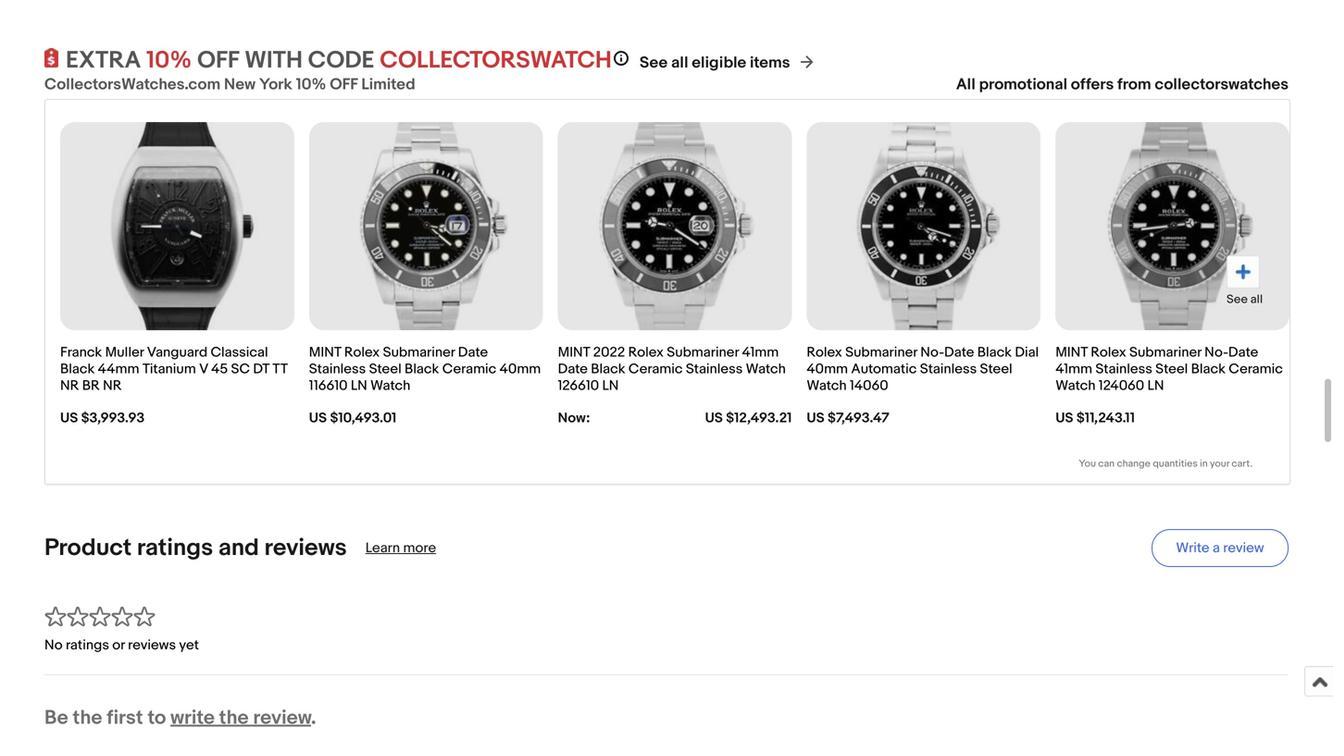 Task type: locate. For each thing, give the bounding box(es) containing it.
and
[[218, 534, 259, 563]]

rolex left 'automatic'
[[807, 345, 842, 361]]

1 vertical spatial review
[[253, 707, 311, 731]]

mint inside mint rolex submariner no-date 41mm stainless steel black ceramic watch 124060 ln
[[1056, 345, 1088, 361]]

us down the 116610
[[309, 410, 327, 427]]

4 stainless from the left
[[1096, 361, 1153, 378]]

stainless inside rolex submariner no-date black dial 40mm automatic stainless steel watch 14060
[[920, 361, 977, 378]]

all for see all eligible items
[[671, 53, 688, 73]]

1 vertical spatial reviews
[[128, 638, 176, 654]]

stainless up $11,243.11
[[1096, 361, 1153, 378]]

no- right 'automatic'
[[921, 345, 944, 361]]

submariner up the us $12,493.21 at the bottom of page
[[667, 345, 739, 361]]

new
[[224, 75, 256, 95]]

write a review link
[[1152, 530, 1289, 568]]

1 nr from the left
[[60, 378, 79, 395]]

mint for mint rolex submariner no-date 41mm stainless steel black ceramic watch 124060 ln
[[1056, 345, 1088, 361]]

write
[[1176, 540, 1210, 557]]

learn more link
[[365, 540, 436, 557]]

126610
[[558, 378, 599, 395]]

product
[[44, 534, 132, 563]]

1 horizontal spatial reviews
[[264, 534, 347, 563]]

1 horizontal spatial steel
[[980, 361, 1013, 378]]

1 horizontal spatial 40mm
[[807, 361, 848, 378]]

1 horizontal spatial all
[[1251, 293, 1263, 307]]

no
[[44, 638, 63, 654]]

1 stainless from the left
[[309, 361, 366, 378]]

ln right the 116610
[[351, 378, 367, 395]]

mint right dial
[[1056, 345, 1088, 361]]

ceramic inside mint rolex submariner date stainless steel black ceramic 40mm 116610 ln watch
[[442, 361, 497, 378]]

us for us $10,493.01
[[309, 410, 327, 427]]

submariner inside mint rolex submariner no-date 41mm stainless steel black ceramic watch 124060 ln
[[1130, 345, 1202, 361]]

mint
[[309, 345, 341, 361], [558, 345, 590, 361], [1056, 345, 1088, 361]]

41mm inside mint rolex submariner no-date 41mm stainless steel black ceramic watch 124060 ln
[[1056, 361, 1093, 378]]

watch up the $12,493.21
[[746, 361, 786, 378]]

reviews
[[264, 534, 347, 563], [128, 638, 176, 654]]

40mm left 14060
[[807, 361, 848, 378]]

4 submariner from the left
[[1130, 345, 1202, 361]]

see inside see all link
[[1227, 293, 1248, 307]]

ln right the 124060
[[1148, 378, 1164, 395]]

watch up us $7,493.47
[[807, 378, 847, 395]]

us left $11,243.11
[[1056, 410, 1074, 427]]

1 rolex from the left
[[344, 345, 380, 361]]

nr
[[60, 378, 79, 395], [103, 378, 122, 395]]

0 vertical spatial all
[[671, 53, 688, 73]]

2 40mm from the left
[[807, 361, 848, 378]]

3 stainless from the left
[[920, 361, 977, 378]]

5 us from the left
[[1056, 410, 1074, 427]]

collectorswatches
[[1155, 75, 1289, 95]]

you
[[1079, 459, 1096, 471]]

off left limited at the top
[[330, 75, 358, 95]]

40mm left 126610
[[500, 361, 541, 378]]

ratings for product
[[137, 534, 213, 563]]

0 horizontal spatial 10%
[[146, 46, 192, 75]]

stainless right 'automatic'
[[920, 361, 977, 378]]

submariner up 14060
[[845, 345, 918, 361]]

the right the write
[[219, 707, 249, 731]]

review right a
[[1223, 540, 1264, 557]]

the right be
[[73, 707, 102, 731]]

date inside mint rolex submariner no-date 41mm stainless steel black ceramic watch 124060 ln
[[1229, 345, 1259, 361]]

mint rolex submariner no-date 41mm stainless steel black ceramic watch 124060 ln
[[1056, 345, 1283, 395]]

rolex up the 124060
[[1091, 345, 1126, 361]]

write a review
[[1176, 540, 1264, 557]]

1 vertical spatial all
[[1251, 293, 1263, 307]]

steel left dial
[[980, 361, 1013, 378]]

0 vertical spatial review
[[1223, 540, 1264, 557]]

0 horizontal spatial see
[[640, 53, 668, 73]]

$11,243.11
[[1077, 410, 1135, 427]]

rolex inside mint 2022 rolex submariner 41mm date black ceramic stainless watch 126610 ln
[[628, 345, 664, 361]]

0 horizontal spatial ratings
[[66, 638, 109, 654]]

review
[[1223, 540, 1264, 557], [253, 707, 311, 731]]

franck muller vanguard classical black 44mm titanium v 45 sc dt tt nr br nr
[[60, 345, 288, 395]]

black inside mint rolex submariner no-date 41mm stainless steel black ceramic watch 124060 ln
[[1191, 361, 1226, 378]]

40mm inside mint rolex submariner date stainless steel black ceramic 40mm 116610 ln watch
[[500, 361, 541, 378]]

watch inside mint 2022 rolex submariner 41mm date black ceramic stainless watch 126610 ln
[[746, 361, 786, 378]]

date
[[458, 345, 488, 361], [944, 345, 974, 361], [1229, 345, 1259, 361], [558, 361, 588, 378]]

nr left br
[[60, 378, 79, 395]]

us for us $7,493.47
[[807, 410, 825, 427]]

ln
[[351, 378, 367, 395], [602, 378, 619, 395], [1148, 378, 1164, 395]]

stainless
[[309, 361, 366, 378], [686, 361, 743, 378], [920, 361, 977, 378], [1096, 361, 1153, 378]]

ln inside mint 2022 rolex submariner 41mm date black ceramic stainless watch 126610 ln
[[602, 378, 619, 395]]

steel up $10,493.01
[[369, 361, 402, 378]]

mint up the 116610
[[309, 345, 341, 361]]

ratings left the or
[[66, 638, 109, 654]]

1 40mm from the left
[[500, 361, 541, 378]]

mint rolex submariner date stainless steel black ceramic 40mm 116610 ln watch
[[309, 345, 541, 395]]

submariner
[[383, 345, 455, 361], [667, 345, 739, 361], [845, 345, 918, 361], [1130, 345, 1202, 361]]

off left with
[[197, 46, 239, 75]]

1 vertical spatial see
[[1227, 293, 1248, 307]]

1 us from the left
[[60, 410, 78, 427]]

1 horizontal spatial ratings
[[137, 534, 213, 563]]

date inside rolex submariner no-date black dial 40mm automatic stainless steel watch 14060
[[944, 345, 974, 361]]

ln right 126610
[[602, 378, 619, 395]]

2 rolex from the left
[[628, 345, 664, 361]]

1 horizontal spatial the
[[219, 707, 249, 731]]

extra 10% off with code collectorswatch
[[66, 46, 612, 75]]

steel
[[369, 361, 402, 378], [980, 361, 1013, 378], [1156, 361, 1188, 378]]

0 horizontal spatial 41mm
[[742, 345, 779, 361]]

watch
[[746, 361, 786, 378], [370, 378, 411, 395], [807, 378, 847, 395], [1056, 378, 1096, 395]]

stainless up the us $12,493.21 at the bottom of page
[[686, 361, 743, 378]]

the
[[73, 707, 102, 731], [219, 707, 249, 731]]

us left $3,993.93
[[60, 410, 78, 427]]

2 ln from the left
[[602, 378, 619, 395]]

ratings left 'and'
[[137, 534, 213, 563]]

ln inside mint rolex submariner date stainless steel black ceramic 40mm 116610 ln watch
[[351, 378, 367, 395]]

44mm
[[98, 361, 139, 378]]

0 horizontal spatial reviews
[[128, 638, 176, 654]]

0 horizontal spatial all
[[671, 53, 688, 73]]

quantities
[[1153, 459, 1198, 471]]

2 stainless from the left
[[686, 361, 743, 378]]

3 us from the left
[[705, 410, 723, 427]]

45
[[211, 361, 228, 378]]

1 horizontal spatial 41mm
[[1056, 361, 1093, 378]]

1 horizontal spatial ceramic
[[629, 361, 683, 378]]

ratings
[[137, 534, 213, 563], [66, 638, 109, 654]]

2 no- from the left
[[1205, 345, 1229, 361]]

sc
[[231, 361, 250, 378]]

all promotional offers from collectorswatches link
[[956, 75, 1289, 95]]

rolex inside mint rolex submariner no-date 41mm stainless steel black ceramic watch 124060 ln
[[1091, 345, 1126, 361]]

ceramic
[[442, 361, 497, 378], [629, 361, 683, 378], [1229, 361, 1283, 378]]

mint for mint 2022 rolex submariner 41mm date black ceramic stainless watch 126610 ln
[[558, 345, 590, 361]]

see for see all
[[1227, 293, 1248, 307]]

mint inside mint 2022 rolex submariner 41mm date black ceramic stainless watch 126610 ln
[[558, 345, 590, 361]]

1 horizontal spatial nr
[[103, 378, 122, 395]]

more
[[403, 540, 436, 557]]

3 ln from the left
[[1148, 378, 1164, 395]]

1 horizontal spatial ln
[[602, 378, 619, 395]]

1 ln from the left
[[351, 378, 367, 395]]

0 horizontal spatial 40mm
[[500, 361, 541, 378]]

all
[[956, 75, 976, 95]]

2 mint from the left
[[558, 345, 590, 361]]

0 horizontal spatial no-
[[921, 345, 944, 361]]

reviews right 'and'
[[264, 534, 347, 563]]

2 horizontal spatial steel
[[1156, 361, 1188, 378]]

no- inside mint rolex submariner no-date 41mm stainless steel black ceramic watch 124060 ln
[[1205, 345, 1229, 361]]

no- down see all
[[1205, 345, 1229, 361]]

41mm right dial
[[1056, 361, 1093, 378]]

watch inside mint rolex submariner date stainless steel black ceramic 40mm 116610 ln watch
[[370, 378, 411, 395]]

no- inside rolex submariner no-date black dial 40mm automatic stainless steel watch 14060
[[921, 345, 944, 361]]

2 horizontal spatial ceramic
[[1229, 361, 1283, 378]]

us $11,243.11
[[1056, 410, 1135, 427]]

0 horizontal spatial mint
[[309, 345, 341, 361]]

us for us $11,243.11
[[1056, 410, 1074, 427]]

reviews right the or
[[128, 638, 176, 654]]

watch up us $11,243.11
[[1056, 378, 1096, 395]]

3 mint from the left
[[1056, 345, 1088, 361]]

1 horizontal spatial no-
[[1205, 345, 1229, 361]]

10% right york
[[296, 75, 326, 95]]

submariner up the 124060
[[1130, 345, 1202, 361]]

1 horizontal spatial see
[[1227, 293, 1248, 307]]

4 rolex from the left
[[1091, 345, 1126, 361]]

us left the $12,493.21
[[705, 410, 723, 427]]

2 submariner from the left
[[667, 345, 739, 361]]

us left $7,493.47
[[807, 410, 825, 427]]

1 horizontal spatial mint
[[558, 345, 590, 361]]

reviews for or
[[128, 638, 176, 654]]

4 us from the left
[[807, 410, 825, 427]]

0 horizontal spatial nr
[[60, 378, 79, 395]]

see
[[640, 53, 668, 73], [1227, 293, 1248, 307]]

mint 2022 rolex submariner 41mm date black ceramic stainless watch 126610 ln link
[[558, 335, 792, 396]]

see for see all eligible items
[[640, 53, 668, 73]]

stainless inside mint 2022 rolex submariner 41mm date black ceramic stainless watch 126610 ln
[[686, 361, 743, 378]]

40mm inside rolex submariner no-date black dial 40mm automatic stainless steel watch 14060
[[807, 361, 848, 378]]

mint up 126610
[[558, 345, 590, 361]]

2 steel from the left
[[980, 361, 1013, 378]]

0 horizontal spatial steel
[[369, 361, 402, 378]]

1 mint from the left
[[309, 345, 341, 361]]

see left eligible
[[640, 53, 668, 73]]

date inside mint rolex submariner date stainless steel black ceramic 40mm 116610 ln watch
[[458, 345, 488, 361]]

rolex inside mint rolex submariner date stainless steel black ceramic 40mm 116610 ln watch
[[344, 345, 380, 361]]

1 steel from the left
[[369, 361, 402, 378]]

rolex right 2022
[[628, 345, 664, 361]]

stainless inside mint rolex submariner no-date 41mm stainless steel black ceramic watch 124060 ln
[[1096, 361, 1153, 378]]

2 horizontal spatial mint
[[1056, 345, 1088, 361]]

0 horizontal spatial the
[[73, 707, 102, 731]]

2 nr from the left
[[103, 378, 122, 395]]

41mm up the $12,493.21
[[742, 345, 779, 361]]

rolex up the 116610
[[344, 345, 380, 361]]

10% right extra
[[146, 46, 192, 75]]

1 submariner from the left
[[383, 345, 455, 361]]

0 horizontal spatial ceramic
[[442, 361, 497, 378]]

3 ceramic from the left
[[1229, 361, 1283, 378]]

off
[[197, 46, 239, 75], [330, 75, 358, 95]]

0 vertical spatial reviews
[[264, 534, 347, 563]]

nr right br
[[103, 378, 122, 395]]

40mm
[[500, 361, 541, 378], [807, 361, 848, 378]]

0 horizontal spatial ln
[[351, 378, 367, 395]]

ceramic inside mint 2022 rolex submariner 41mm date black ceramic stainless watch 126610 ln
[[629, 361, 683, 378]]

0 vertical spatial see
[[640, 53, 668, 73]]

3 steel from the left
[[1156, 361, 1188, 378]]

review right the write
[[253, 707, 311, 731]]

eligible
[[692, 53, 746, 73]]

submariner up $10,493.01
[[383, 345, 455, 361]]

10%
[[146, 46, 192, 75], [296, 75, 326, 95]]

no-
[[921, 345, 944, 361], [1205, 345, 1229, 361]]

1 no- from the left
[[921, 345, 944, 361]]

1 ceramic from the left
[[442, 361, 497, 378]]

1 vertical spatial ratings
[[66, 638, 109, 654]]

41mm
[[742, 345, 779, 361], [1056, 361, 1093, 378]]

mint inside mint rolex submariner date stainless steel black ceramic 40mm 116610 ln watch
[[309, 345, 341, 361]]

black
[[978, 345, 1012, 361], [60, 361, 95, 378], [405, 361, 439, 378], [591, 361, 626, 378], [1191, 361, 1226, 378]]

see up mint rolex submariner no-date 41mm stainless steel black ceramic watch 124060 ln link
[[1227, 293, 1248, 307]]

code
[[308, 46, 375, 75]]

stainless up us $10,493.01
[[309, 361, 366, 378]]

0 vertical spatial ratings
[[137, 534, 213, 563]]

3 submariner from the left
[[845, 345, 918, 361]]

watch up $10,493.01
[[370, 378, 411, 395]]

2 us from the left
[[309, 410, 327, 427]]

1 horizontal spatial review
[[1223, 540, 1264, 557]]

learn
[[365, 540, 400, 557]]

2 horizontal spatial ln
[[1148, 378, 1164, 395]]

$7,493.47
[[828, 410, 890, 427]]

$3,993.93
[[81, 410, 145, 427]]

york
[[259, 75, 292, 95]]

limited
[[361, 75, 415, 95]]

submariner inside rolex submariner no-date black dial 40mm automatic stainless steel watch 14060
[[845, 345, 918, 361]]

3 rolex from the left
[[807, 345, 842, 361]]

be
[[44, 707, 68, 731]]

offers
[[1071, 75, 1114, 95]]

2 the from the left
[[219, 707, 249, 731]]

no ratings or reviews yet
[[44, 638, 199, 654]]

write the review link
[[171, 707, 311, 731]]

ln inside mint rolex submariner no-date 41mm stainless steel black ceramic watch 124060 ln
[[1148, 378, 1164, 395]]

steel right the 124060
[[1156, 361, 1188, 378]]

your
[[1210, 459, 1230, 471]]

2 ceramic from the left
[[629, 361, 683, 378]]

$10,493.01
[[330, 410, 396, 427]]



Task type: describe. For each thing, give the bounding box(es) containing it.
you can change quantities in your cart.
[[1079, 459, 1253, 471]]

0 horizontal spatial off
[[197, 46, 239, 75]]

rolex submariner no-date black dial 40mm automatic stainless steel watch 14060
[[807, 345, 1039, 395]]

all promotional offers from collectorswatches
[[956, 75, 1289, 95]]

dial
[[1015, 345, 1039, 361]]

dt
[[253, 361, 269, 378]]

rolex submariner no-date black dial 40mm automatic stainless steel watch 14060 link
[[807, 335, 1041, 396]]

steel inside mint rolex submariner date stainless steel black ceramic 40mm 116610 ln watch
[[369, 361, 402, 378]]

us $7,493.47
[[807, 410, 890, 427]]

submariner inside mint rolex submariner date stainless steel black ceramic 40mm 116610 ln watch
[[383, 345, 455, 361]]

submariner inside mint 2022 rolex submariner 41mm date black ceramic stainless watch 126610 ln
[[667, 345, 739, 361]]

ceramic for date
[[442, 361, 497, 378]]

1 the from the left
[[73, 707, 102, 731]]

black inside mint 2022 rolex submariner 41mm date black ceramic stainless watch 126610 ln
[[591, 361, 626, 378]]

black inside mint rolex submariner date stainless steel black ceramic 40mm 116610 ln watch
[[405, 361, 439, 378]]

collectorswatches.com
[[44, 75, 221, 95]]

see all eligible items link
[[640, 53, 790, 73]]

black inside franck muller vanguard classical black 44mm titanium v 45 sc dt tt nr br nr
[[60, 361, 95, 378]]

41mm inside mint 2022 rolex submariner 41mm date black ceramic stainless watch 126610 ln
[[742, 345, 779, 361]]

0 horizontal spatial review
[[253, 707, 311, 731]]

us for us $3,993.93
[[60, 410, 78, 427]]

v
[[199, 361, 208, 378]]

$12,493.21
[[726, 410, 792, 427]]

learn more
[[365, 540, 436, 557]]

a
[[1213, 540, 1220, 557]]

classical
[[211, 345, 268, 361]]

us for us $12,493.21
[[705, 410, 723, 427]]

rolex inside rolex submariner no-date black dial 40mm automatic stainless steel watch 14060
[[807, 345, 842, 361]]

extra
[[66, 46, 141, 75]]

mint 2022 rolex submariner 41mm date black ceramic stainless watch 126610 ln
[[558, 345, 786, 395]]

automatic
[[851, 361, 917, 378]]

muller
[[105, 345, 144, 361]]

all for see all
[[1251, 293, 1263, 307]]

yet
[[179, 638, 199, 654]]

1 horizontal spatial off
[[330, 75, 358, 95]]

can
[[1098, 459, 1115, 471]]

steel inside rolex submariner no-date black dial 40mm automatic stainless steel watch 14060
[[980, 361, 1013, 378]]

or
[[112, 638, 125, 654]]

change
[[1117, 459, 1151, 471]]

see all link
[[1227, 256, 1263, 307]]

collectorswatch
[[380, 46, 612, 75]]

ratings for no
[[66, 638, 109, 654]]

124060
[[1099, 378, 1145, 395]]

vanguard
[[147, 345, 208, 361]]

reviews for and
[[264, 534, 347, 563]]

mint rolex submariner date stainless steel black ceramic 40mm 116610 ln watch link
[[309, 335, 543, 396]]

14060
[[850, 378, 889, 395]]

cart.
[[1232, 459, 1253, 471]]

mint for mint rolex submariner date stainless steel black ceramic 40mm 116610 ln watch
[[309, 345, 341, 361]]

franck muller vanguard classical black 44mm titanium v 45 sc dt tt nr br nr link
[[60, 335, 294, 396]]

tt
[[272, 361, 288, 378]]

br
[[82, 378, 100, 395]]

us $10,493.01
[[309, 410, 396, 427]]

in
[[1200, 459, 1208, 471]]

date inside mint 2022 rolex submariner 41mm date black ceramic stainless watch 126610 ln
[[558, 361, 588, 378]]

2022
[[593, 345, 625, 361]]

first
[[107, 707, 143, 731]]

us $12,493.21
[[705, 410, 792, 427]]

us $3,993.93
[[60, 410, 145, 427]]

franck
[[60, 345, 102, 361]]

with
[[245, 46, 303, 75]]

ceramic for submariner
[[629, 361, 683, 378]]

stainless inside mint rolex submariner date stainless steel black ceramic 40mm 116610 ln watch
[[309, 361, 366, 378]]

see all
[[1227, 293, 1263, 307]]

now:
[[558, 410, 590, 427]]

1 horizontal spatial 10%
[[296, 75, 326, 95]]

ceramic inside mint rolex submariner no-date 41mm stainless steel black ceramic watch 124060 ln
[[1229, 361, 1283, 378]]

product ratings and reviews
[[44, 534, 347, 563]]

116610
[[309, 378, 348, 395]]

watch inside mint rolex submariner no-date 41mm stainless steel black ceramic watch 124060 ln
[[1056, 378, 1096, 395]]

promotional
[[979, 75, 1068, 95]]

steel inside mint rolex submariner no-date 41mm stainless steel black ceramic watch 124060 ln
[[1156, 361, 1188, 378]]

be the first to write the review .
[[44, 707, 316, 731]]

from
[[1118, 75, 1151, 95]]

to
[[148, 707, 166, 731]]

mint rolex submariner no-date 41mm stainless steel black ceramic watch 124060 ln link
[[1056, 335, 1290, 396]]

black inside rolex submariner no-date black dial 40mm automatic stainless steel watch 14060
[[978, 345, 1012, 361]]

titanium
[[142, 361, 196, 378]]

.
[[311, 707, 316, 731]]

items
[[750, 53, 790, 73]]

watch inside rolex submariner no-date black dial 40mm automatic stainless steel watch 14060
[[807, 378, 847, 395]]

write
[[171, 707, 215, 731]]

see all eligible items
[[640, 53, 790, 73]]

collectorswatches.com new york 10% off limited
[[44, 75, 415, 95]]



Task type: vqa. For each thing, say whether or not it's contained in the screenshot.
'York' at the left top of page
yes



